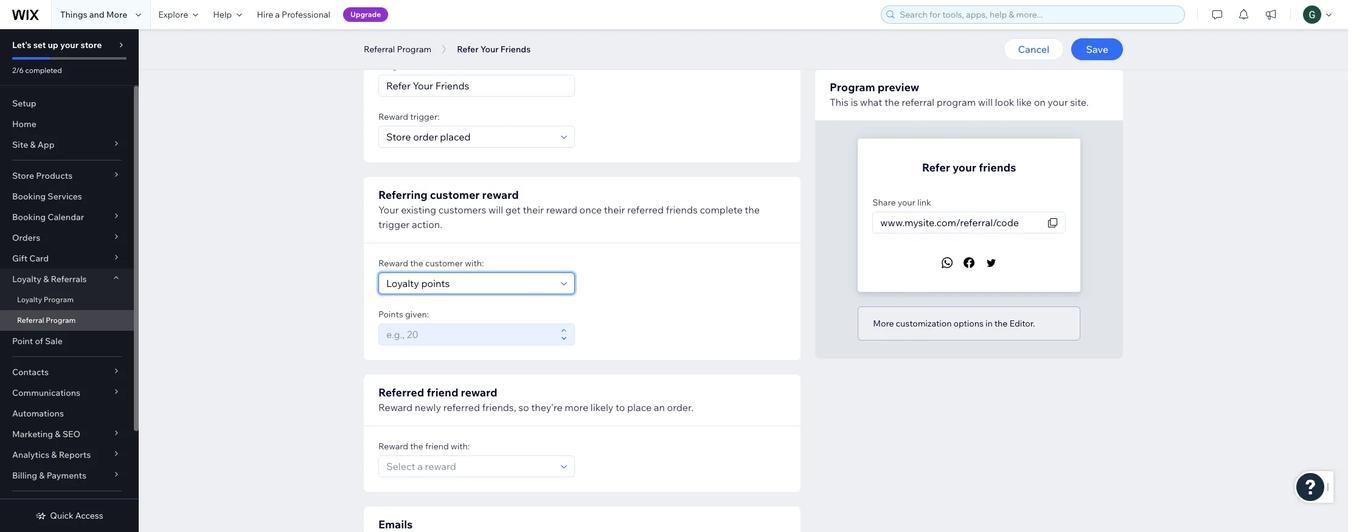 Task type: describe. For each thing, give the bounding box(es) containing it.
upgrade button
[[343, 7, 388, 22]]

referral program for referral program button
[[364, 44, 432, 55]]

1 vertical spatial friend
[[425, 441, 449, 452]]

program inside program preview this is what the referral program will look like on your site.
[[830, 80, 876, 94]]

& for marketing
[[55, 429, 61, 440]]

your inside program preview this is what the referral program will look like on your site.
[[1048, 96, 1069, 108]]

billing
[[12, 471, 37, 481]]

1 horizontal spatial friends
[[979, 161, 1017, 175]]

2 their from the left
[[604, 204, 625, 216]]

booking calendar
[[12, 212, 84, 223]]

products
[[36, 170, 73, 181]]

referral for referral program button
[[364, 44, 395, 55]]

friends,
[[482, 402, 517, 414]]

site & app button
[[0, 135, 134, 155]]

site.
[[1071, 96, 1089, 108]]

program down referral program button
[[379, 60, 413, 71]]

access
[[75, 511, 103, 522]]

referral program link
[[0, 310, 134, 331]]

quick access
[[50, 511, 103, 522]]

order.
[[667, 402, 694, 414]]

your inside referring customer reward your existing customers will get their reward once their referred friends complete the trigger action.
[[379, 204, 399, 216]]

communications button
[[0, 383, 134, 404]]

billing & payments
[[12, 471, 86, 481]]

booking for booking calendar
[[12, 212, 46, 223]]

set
[[33, 40, 46, 51]]

32
[[565, 60, 575, 71]]

reward for referred friend reward
[[461, 386, 498, 400]]

look
[[996, 96, 1015, 108]]

Reward trigger: field
[[383, 127, 558, 147]]

marketing & seo
[[12, 429, 80, 440]]

upgrade
[[351, 10, 381, 19]]

completed
[[25, 66, 62, 75]]

site & app
[[12, 139, 55, 150]]

to
[[616, 402, 625, 414]]

preview
[[878, 80, 920, 94]]

will inside program preview this is what the referral program will look like on your site.
[[979, 96, 993, 108]]

Search for tools, apps, help & more... field
[[897, 6, 1181, 23]]

1 vertical spatial reward
[[546, 204, 578, 216]]

store
[[81, 40, 102, 51]]

the right the in
[[995, 318, 1008, 329]]

the inside referring customer reward your existing customers will get their reward once their referred friends complete the trigger action.
[[745, 204, 760, 216]]

store products
[[12, 170, 73, 181]]

on
[[1035, 96, 1046, 108]]

more
[[565, 402, 589, 414]]

trigger
[[379, 219, 410, 231]]

marketing & seo button
[[0, 424, 134, 445]]

help
[[213, 9, 232, 20]]

quick access button
[[36, 511, 103, 522]]

Reward the friend with: field
[[383, 457, 558, 477]]

analytics
[[12, 450, 49, 461]]

editor.
[[1010, 318, 1036, 329]]

cancel
[[1019, 43, 1050, 55]]

this
[[830, 96, 849, 108]]

points given:
[[379, 309, 429, 320]]

hire a professional link
[[250, 0, 338, 29]]

app
[[38, 139, 55, 150]]

newly
[[415, 402, 441, 414]]

things
[[60, 9, 87, 20]]

action.
[[412, 219, 443, 231]]

referred inside referring customer reward your existing customers will get their reward once their referred friends complete the trigger action.
[[628, 204, 664, 216]]

let's set up your store
[[12, 40, 102, 51]]

program details
[[379, 19, 462, 33]]

refer your friends
[[923, 161, 1017, 175]]

site
[[12, 139, 28, 150]]

reward trigger:
[[379, 111, 440, 122]]

with: for reward the friend with:
[[451, 441, 470, 452]]

booking for booking services
[[12, 191, 46, 202]]

cancel button
[[1004, 38, 1065, 60]]

Program name field
[[383, 75, 571, 96]]

refer your friends
[[457, 44, 531, 55]]

the down newly at the bottom
[[410, 441, 424, 452]]

friend inside referred friend reward reward newly referred friends, so they're more likely to place an order.
[[427, 386, 459, 400]]

gift card
[[12, 253, 49, 264]]

billing & payments button
[[0, 466, 134, 486]]

services
[[48, 191, 82, 202]]

seo
[[63, 429, 80, 440]]

so
[[519, 402, 529, 414]]

automations link
[[0, 404, 134, 424]]

with: for reward the customer with:
[[465, 258, 484, 269]]

trigger:
[[410, 111, 440, 122]]

like
[[1017, 96, 1032, 108]]

program inside "loyalty program" link
[[44, 295, 74, 304]]

quick
[[50, 511, 73, 522]]

help button
[[206, 0, 250, 29]]

of
[[35, 336, 43, 347]]

the down action.
[[410, 258, 424, 269]]

details
[[426, 19, 462, 33]]

referrals
[[51, 274, 87, 285]]

reports
[[59, 450, 91, 461]]

friends inside referring customer reward your existing customers will get their reward once their referred friends complete the trigger action.
[[666, 204, 698, 216]]

save
[[1087, 43, 1109, 55]]

reward for reward the customer with:
[[379, 258, 408, 269]]

complete
[[700, 204, 743, 216]]

contacts
[[12, 367, 49, 378]]

home link
[[0, 114, 134, 135]]

& for billing
[[39, 471, 45, 481]]

get
[[506, 204, 521, 216]]

1 their from the left
[[523, 204, 544, 216]]

booking calendar button
[[0, 207, 134, 228]]

loyalty for loyalty program
[[17, 295, 42, 304]]

points
[[379, 309, 403, 320]]

your inside "button"
[[481, 44, 499, 55]]

referred
[[379, 386, 424, 400]]



Task type: vqa. For each thing, say whether or not it's contained in the screenshot.
'REFER' inside the Refer Your Friends button
yes



Task type: locate. For each thing, give the bounding box(es) containing it.
0 horizontal spatial referral
[[17, 316, 44, 325]]

0 horizontal spatial referred
[[444, 402, 480, 414]]

1 vertical spatial more
[[874, 318, 894, 329]]

Share your link field
[[877, 212, 1044, 233]]

hire
[[257, 9, 273, 20]]

0 vertical spatial refer
[[457, 44, 479, 55]]

your right up
[[60, 40, 79, 51]]

referral program for referral program "link"
[[17, 316, 76, 325]]

reward
[[379, 111, 408, 122], [379, 258, 408, 269], [379, 402, 413, 414], [379, 441, 408, 452]]

4 reward from the top
[[379, 441, 408, 452]]

calendar
[[48, 212, 84, 223]]

reward left once
[[546, 204, 578, 216]]

setup link
[[0, 93, 134, 114]]

name
[[415, 60, 437, 71]]

your inside sidebar element
[[60, 40, 79, 51]]

hire a professional
[[257, 9, 330, 20]]

3 reward from the top
[[379, 402, 413, 414]]

your left friends
[[481, 44, 499, 55]]

program up is
[[830, 80, 876, 94]]

reward for referring customer reward
[[482, 188, 519, 202]]

booking services link
[[0, 186, 134, 207]]

referred friend reward reward newly referred friends, so they're more likely to place an order.
[[379, 386, 694, 414]]

2/6
[[12, 66, 24, 75]]

reward the friend with:
[[379, 441, 470, 452]]

referral inside button
[[364, 44, 395, 55]]

store products button
[[0, 166, 134, 186]]

1 horizontal spatial their
[[604, 204, 625, 216]]

refer inside "button"
[[457, 44, 479, 55]]

setup
[[12, 98, 36, 109]]

card
[[29, 253, 49, 264]]

1 vertical spatial booking
[[12, 212, 46, 223]]

professional
[[282, 9, 330, 20]]

program up referral program button
[[379, 19, 424, 33]]

their right once
[[604, 204, 625, 216]]

program name
[[379, 60, 437, 71]]

0 vertical spatial your
[[481, 44, 499, 55]]

referred right newly at the bottom
[[444, 402, 480, 414]]

refer your friends button
[[451, 40, 537, 58]]

your up trigger on the left top of page
[[379, 204, 399, 216]]

customer up reward the customer with: field
[[425, 258, 463, 269]]

referred
[[628, 204, 664, 216], [444, 402, 480, 414]]

customer
[[430, 188, 480, 202], [425, 258, 463, 269]]

friends
[[501, 44, 531, 55]]

referral program inside "link"
[[17, 316, 76, 325]]

explore
[[158, 9, 188, 20]]

0 vertical spatial referred
[[628, 204, 664, 216]]

& left reports
[[51, 450, 57, 461]]

2/6 completed
[[12, 66, 62, 75]]

1 booking from the top
[[12, 191, 46, 202]]

the down preview
[[885, 96, 900, 108]]

friend up reward the friend with: field
[[425, 441, 449, 452]]

2 reward from the top
[[379, 258, 408, 269]]

referral program inside button
[[364, 44, 432, 55]]

& for analytics
[[51, 450, 57, 461]]

their
[[523, 204, 544, 216], [604, 204, 625, 216]]

the inside program preview this is what the referral program will look like on your site.
[[885, 96, 900, 108]]

referral inside "link"
[[17, 316, 44, 325]]

program preview this is what the referral program will look like on your site.
[[830, 80, 1089, 108]]

referral for referral program "link"
[[17, 316, 44, 325]]

1 reward from the top
[[379, 111, 408, 122]]

the right complete
[[745, 204, 760, 216]]

with: up reward the customer with: field
[[465, 258, 484, 269]]

orders
[[12, 233, 40, 243]]

loyalty program link
[[0, 290, 134, 310]]

sidebar element
[[0, 29, 139, 533]]

your left link
[[898, 197, 916, 208]]

things and more
[[60, 9, 127, 20]]

& for site
[[30, 139, 36, 150]]

reward for reward trigger:
[[379, 111, 408, 122]]

0 vertical spatial booking
[[12, 191, 46, 202]]

1 vertical spatial your
[[379, 204, 399, 216]]

options
[[954, 318, 984, 329]]

& for loyalty
[[43, 274, 49, 285]]

link
[[918, 197, 932, 208]]

0 horizontal spatial more
[[106, 9, 127, 20]]

booking up orders
[[12, 212, 46, 223]]

1 vertical spatial customer
[[425, 258, 463, 269]]

your right on
[[1048, 96, 1069, 108]]

once
[[580, 204, 602, 216]]

point of sale
[[12, 336, 63, 347]]

loyalty & referrals button
[[0, 269, 134, 290]]

gift card button
[[0, 248, 134, 269]]

share your link
[[873, 197, 932, 208]]

orders button
[[0, 228, 134, 248]]

loyalty down loyalty & referrals
[[17, 295, 42, 304]]

loyalty inside popup button
[[12, 274, 41, 285]]

2 vertical spatial reward
[[461, 386, 498, 400]]

customization
[[896, 318, 952, 329]]

0 horizontal spatial will
[[489, 204, 504, 216]]

loyalty program
[[17, 295, 74, 304]]

marketing
[[12, 429, 53, 440]]

referring
[[379, 188, 428, 202]]

program
[[937, 96, 976, 108]]

0 horizontal spatial refer
[[457, 44, 479, 55]]

your
[[481, 44, 499, 55], [379, 204, 399, 216]]

customer up the customers
[[430, 188, 480, 202]]

referral up program name
[[364, 44, 395, 55]]

reward inside referred friend reward reward newly referred friends, so they're more likely to place an order.
[[379, 402, 413, 414]]

1 vertical spatial will
[[489, 204, 504, 216]]

in
[[986, 318, 993, 329]]

referral program
[[364, 44, 432, 55], [17, 316, 76, 325]]

0 vertical spatial friend
[[427, 386, 459, 400]]

with: up reward the friend with: field
[[451, 441, 470, 452]]

what
[[861, 96, 883, 108]]

booking services
[[12, 191, 82, 202]]

1 horizontal spatial will
[[979, 96, 993, 108]]

share
[[873, 197, 896, 208]]

sale
[[45, 336, 63, 347]]

automations
[[12, 408, 64, 419]]

will left look
[[979, 96, 993, 108]]

reward up friends, at the bottom left of the page
[[461, 386, 498, 400]]

customers
[[439, 204, 487, 216]]

0 vertical spatial customer
[[430, 188, 480, 202]]

1 horizontal spatial your
[[481, 44, 499, 55]]

save button
[[1072, 38, 1124, 60]]

1 horizontal spatial referred
[[628, 204, 664, 216]]

0 vertical spatial more
[[106, 9, 127, 20]]

0 horizontal spatial friends
[[666, 204, 698, 216]]

referral program button
[[358, 40, 438, 58]]

their right get at the left top of the page
[[523, 204, 544, 216]]

friend up newly at the bottom
[[427, 386, 459, 400]]

refer up link
[[923, 161, 951, 175]]

reward for reward the friend with:
[[379, 441, 408, 452]]

refer for refer your friends
[[457, 44, 479, 55]]

program inside referral program button
[[397, 44, 432, 55]]

referring customer reward your existing customers will get their reward once their referred friends complete the trigger action.
[[379, 188, 760, 231]]

with:
[[465, 258, 484, 269], [451, 441, 470, 452]]

0 vertical spatial with:
[[465, 258, 484, 269]]

booking down store at the top of the page
[[12, 191, 46, 202]]

0 vertical spatial referral program
[[364, 44, 432, 55]]

referred inside referred friend reward reward newly referred friends, so they're more likely to place an order.
[[444, 402, 480, 414]]

refer down details
[[457, 44, 479, 55]]

& up loyalty program
[[43, 274, 49, 285]]

1 vertical spatial loyalty
[[17, 295, 42, 304]]

referral program up program name
[[364, 44, 432, 55]]

let's
[[12, 40, 31, 51]]

1 vertical spatial friends
[[666, 204, 698, 216]]

1 horizontal spatial referral program
[[364, 44, 432, 55]]

the
[[885, 96, 900, 108], [745, 204, 760, 216], [410, 258, 424, 269], [995, 318, 1008, 329], [410, 441, 424, 452]]

refer for refer your friends
[[923, 161, 951, 175]]

program down loyalty & referrals popup button
[[44, 295, 74, 304]]

more right and
[[106, 9, 127, 20]]

will inside referring customer reward your existing customers will get their reward once their referred friends complete the trigger action.
[[489, 204, 504, 216]]

point
[[12, 336, 33, 347]]

loyalty down gift card
[[12, 274, 41, 285]]

0 vertical spatial loyalty
[[12, 274, 41, 285]]

and
[[89, 9, 104, 20]]

0 vertical spatial will
[[979, 96, 993, 108]]

booking inside popup button
[[12, 212, 46, 223]]

0 horizontal spatial their
[[523, 204, 544, 216]]

0 vertical spatial friends
[[979, 161, 1017, 175]]

your up share your link field
[[953, 161, 977, 175]]

program down "loyalty program" link
[[46, 316, 76, 325]]

friends
[[979, 161, 1017, 175], [666, 204, 698, 216]]

& right site
[[30, 139, 36, 150]]

1 horizontal spatial more
[[874, 318, 894, 329]]

contacts button
[[0, 362, 134, 383]]

2 booking from the top
[[12, 212, 46, 223]]

more
[[106, 9, 127, 20], [874, 318, 894, 329]]

1 vertical spatial referral program
[[17, 316, 76, 325]]

loyalty for loyalty & referrals
[[12, 274, 41, 285]]

more customization options in the editor.
[[874, 318, 1036, 329]]

Reward the customer with: field
[[383, 273, 558, 294]]

referral up "point of sale"
[[17, 316, 44, 325]]

1 vertical spatial referral
[[17, 316, 44, 325]]

referred right once
[[628, 204, 664, 216]]

up
[[48, 40, 58, 51]]

will left get at the left top of the page
[[489, 204, 504, 216]]

1 vertical spatial with:
[[451, 441, 470, 452]]

program
[[379, 19, 424, 33], [397, 44, 432, 55], [379, 60, 413, 71], [830, 80, 876, 94], [44, 295, 74, 304], [46, 316, 76, 325]]

0 horizontal spatial referral program
[[17, 316, 76, 325]]

analytics & reports button
[[0, 445, 134, 466]]

referral program down loyalty program
[[17, 316, 76, 325]]

point of sale link
[[0, 331, 134, 352]]

& left seo
[[55, 429, 61, 440]]

1 vertical spatial referred
[[444, 402, 480, 414]]

0 vertical spatial reward
[[482, 188, 519, 202]]

1 vertical spatial refer
[[923, 161, 951, 175]]

existing
[[401, 204, 436, 216]]

analytics & reports
[[12, 450, 91, 461]]

0 horizontal spatial your
[[379, 204, 399, 216]]

customer inside referring customer reward your existing customers will get their reward once their referred friends complete the trigger action.
[[430, 188, 480, 202]]

more left customization
[[874, 318, 894, 329]]

& right billing
[[39, 471, 45, 481]]

1 horizontal spatial refer
[[923, 161, 951, 175]]

gift
[[12, 253, 27, 264]]

reward up get at the left top of the page
[[482, 188, 519, 202]]

reward inside referred friend reward reward newly referred friends, so they're more likely to place an order.
[[461, 386, 498, 400]]

program inside referral program "link"
[[46, 316, 76, 325]]

1 horizontal spatial referral
[[364, 44, 395, 55]]

program up program name
[[397, 44, 432, 55]]

Points given: text field
[[383, 324, 558, 345]]

0 vertical spatial referral
[[364, 44, 395, 55]]

place
[[628, 402, 652, 414]]



